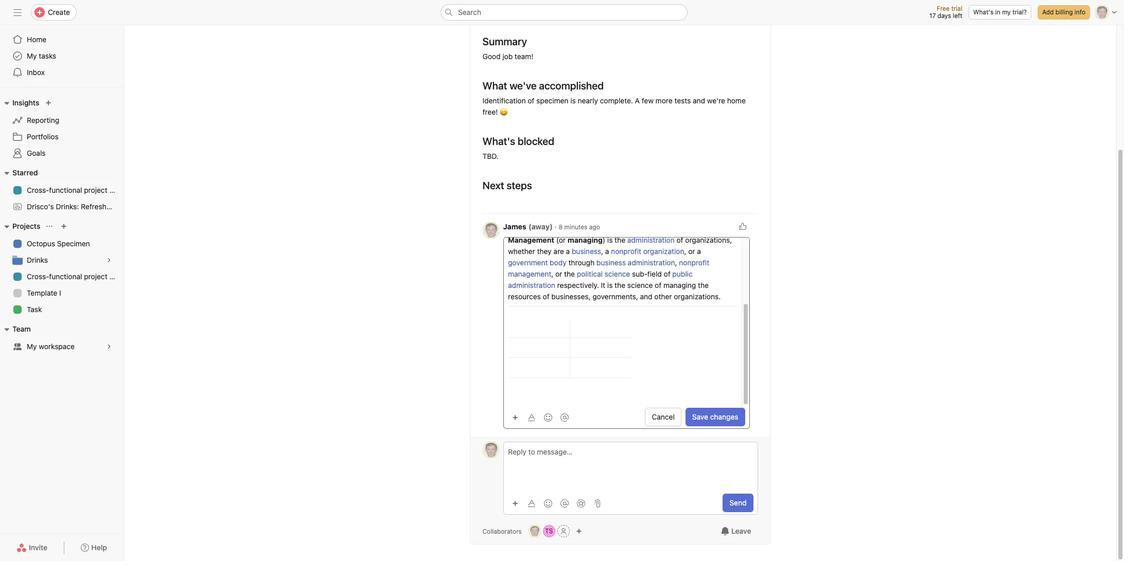 Task type: vqa. For each thing, say whether or not it's contained in the screenshot.
radio item
no



Task type: locate. For each thing, give the bounding box(es) containing it.
what
[[483, 80, 508, 92]]

1 vertical spatial science
[[628, 281, 653, 290]]

goals link
[[6, 145, 117, 162]]

of down what we've accomplished at the top
[[528, 96, 535, 105]]

0 vertical spatial project
[[84, 186, 107, 195]]

through
[[569, 259, 595, 267]]

2 emoji image from the top
[[544, 500, 552, 508]]

team!
[[515, 52, 534, 61]]

1 project from the top
[[84, 186, 107, 195]]

3 a from the left
[[697, 247, 701, 256]]

2 cross- from the top
[[27, 272, 49, 281]]

cross-functional project plan up drinks:
[[27, 186, 124, 195]]

emoji image
[[544, 414, 552, 422], [544, 500, 552, 508]]

is right )
[[607, 236, 613, 245]]

project inside starred element
[[84, 186, 107, 195]]

2 vertical spatial ja button
[[529, 526, 541, 538]]

science
[[605, 270, 630, 279], [628, 281, 653, 290]]

of inside of organizations, whether they are a
[[677, 236, 684, 245]]

functional
[[49, 186, 82, 195], [49, 272, 82, 281]]

and left other
[[640, 293, 653, 301]]

0 vertical spatial emoji image
[[544, 414, 552, 422]]

resources
[[508, 293, 541, 301]]

what's in my trial?
[[974, 8, 1028, 16]]

add
[[1043, 8, 1055, 16]]

1 vertical spatial plan
[[109, 272, 124, 281]]

2 toolbar from the top
[[508, 496, 605, 511]]

the up organizations. on the right bottom
[[698, 281, 709, 290]]

free trial 17 days left
[[930, 5, 963, 20]]

is
[[571, 96, 576, 105], [607, 236, 613, 245], [607, 281, 613, 290]]

1 vertical spatial is
[[607, 236, 613, 245]]

0 vertical spatial is
[[571, 96, 576, 105]]

home link
[[6, 31, 117, 48]]

0 vertical spatial toolbar
[[508, 410, 574, 425]]

formatting image right insert an object image
[[528, 414, 536, 422]]

functional down drinks link
[[49, 272, 82, 281]]

0 vertical spatial cross-
[[27, 186, 49, 195]]

cross-functional project plan down drinks link
[[27, 272, 124, 281]]

1 vertical spatial and
[[640, 293, 653, 301]]

1 my from the top
[[27, 52, 37, 60]]

,
[[601, 247, 603, 256], [685, 247, 687, 256], [675, 259, 677, 267], [552, 270, 554, 279]]

new image
[[46, 100, 52, 106]]

plan
[[109, 186, 124, 195], [109, 272, 124, 281]]

business link
[[572, 247, 601, 256]]

2 vertical spatial administration
[[508, 281, 555, 290]]

1 formatting image from the top
[[528, 414, 536, 422]]

job
[[503, 52, 513, 61]]

cross- inside projects element
[[27, 272, 49, 281]]

cross-functional project plan inside projects element
[[27, 272, 124, 281]]

global element
[[0, 25, 124, 87]]

appreciations image
[[577, 500, 585, 508]]

workspace
[[39, 343, 75, 351]]

0 vertical spatial science
[[605, 270, 630, 279]]

nonprofit up business administration link at the top
[[611, 247, 642, 256]]

2 my from the top
[[27, 343, 37, 351]]

plan down see details, drinks image
[[109, 272, 124, 281]]

2 functional from the top
[[49, 272, 82, 281]]

1 functional from the top
[[49, 186, 82, 195]]

a down )
[[605, 247, 609, 256]]

1 vertical spatial cross-functional project plan link
[[6, 269, 124, 285]]

my inside my workspace link
[[27, 343, 37, 351]]

project
[[84, 186, 107, 195], [84, 272, 107, 281]]

1 vertical spatial my
[[27, 343, 37, 351]]

2 cross-functional project plan from the top
[[27, 272, 124, 281]]

project up drisco's drinks: refreshment recommendation link
[[84, 186, 107, 195]]

administration
[[628, 236, 675, 245], [628, 259, 675, 267], [508, 281, 555, 290]]

or down body
[[556, 270, 562, 279]]

cancel
[[652, 413, 675, 422]]

science for the
[[628, 281, 653, 290]]

cross-functional project plan
[[27, 186, 124, 195], [27, 272, 124, 281]]

next steps
[[483, 180, 532, 192]]

0 vertical spatial plan
[[109, 186, 124, 195]]

1 vertical spatial cross-
[[27, 272, 49, 281]]

1 vertical spatial nonprofit
[[679, 259, 710, 267]]

plan up the drisco's drinks: refreshment recommendation
[[109, 186, 124, 195]]

)
[[603, 236, 606, 245]]

1 toolbar from the top
[[508, 410, 574, 425]]

1 a from the left
[[566, 247, 570, 256]]

project down see details, drinks image
[[84, 272, 107, 281]]

refreshment
[[81, 202, 123, 211]]

is left nearly
[[571, 96, 576, 105]]

tbd.
[[483, 152, 499, 161]]

government body link
[[508, 259, 567, 267]]

nonprofit management link
[[508, 259, 712, 279]]

drinks:
[[56, 202, 79, 211]]

my left tasks
[[27, 52, 37, 60]]

managing inside respectively. it is the science of managing the resources of businesses, governments, and other organizations.
[[664, 281, 696, 290]]

summary good job team!
[[483, 36, 534, 61]]

1 plan from the top
[[109, 186, 124, 195]]

minutes
[[565, 224, 588, 231]]

cross-functional project plan link
[[6, 182, 124, 199], [6, 269, 124, 285]]

administration up "nonprofit organization" link
[[628, 236, 675, 245]]

what we've accomplished
[[483, 80, 604, 92]]

1 vertical spatial functional
[[49, 272, 82, 281]]

plan inside starred element
[[109, 186, 124, 195]]

organizations.
[[674, 293, 721, 301]]

ja for the top ja button
[[488, 227, 494, 234]]

insert an object image
[[512, 501, 518, 507]]

2 plan from the top
[[109, 272, 124, 281]]

see details, my workspace image
[[106, 344, 112, 350]]

2 vertical spatial ja
[[532, 528, 538, 536]]

emoji image left at mention icon
[[544, 414, 552, 422]]

drinks link
[[6, 252, 117, 269]]

a
[[566, 247, 570, 256], [605, 247, 609, 256], [697, 247, 701, 256]]

time
[[483, 18, 497, 25]]

of
[[528, 96, 535, 105], [677, 236, 684, 245], [664, 270, 671, 279], [655, 281, 662, 290], [543, 293, 550, 301]]

1 vertical spatial managing
[[664, 281, 696, 290]]

invite button
[[10, 539, 54, 558]]

administration inside business , a nonprofit organization , or a government body through business administration ,
[[628, 259, 675, 267]]

0 vertical spatial my
[[27, 52, 37, 60]]

trial?
[[1013, 8, 1028, 16]]

2 formatting image from the top
[[528, 500, 536, 508]]

1 horizontal spatial a
[[605, 247, 609, 256]]

emoji image for cancel
[[544, 414, 552, 422]]

cross-
[[27, 186, 49, 195], [27, 272, 49, 281]]

attach a file or paste an image image
[[594, 500, 602, 508]]

0 vertical spatial cross-functional project plan link
[[6, 182, 124, 199]]

1 horizontal spatial managing
[[664, 281, 696, 290]]

1 emoji image from the top
[[544, 414, 552, 422]]

administration down management
[[508, 281, 555, 290]]

drinks
[[27, 256, 48, 265]]

2 project from the top
[[84, 272, 107, 281]]

a down organizations,
[[697, 247, 701, 256]]

period
[[499, 18, 518, 25]]

0 horizontal spatial nonprofit
[[611, 247, 642, 256]]

functional up drinks:
[[49, 186, 82, 195]]

goals
[[27, 149, 46, 158]]

formatting image
[[528, 414, 536, 422], [528, 500, 536, 508]]

functional inside starred element
[[49, 186, 82, 195]]

1 vertical spatial emoji image
[[544, 500, 552, 508]]

what's
[[974, 8, 994, 16]]

cross- inside starred element
[[27, 186, 49, 195]]

drisco's
[[27, 202, 54, 211]]

2 vertical spatial is
[[607, 281, 613, 290]]

is inside identification of specimen is nearly complete. a few more tests and we're home free!
[[571, 96, 576, 105]]

managing up business link
[[568, 236, 603, 245]]

0 vertical spatial managing
[[568, 236, 603, 245]]

1 vertical spatial formatting image
[[528, 500, 536, 508]]

1 vertical spatial toolbar
[[508, 496, 605, 511]]

we've accomplished
[[510, 80, 604, 92]]

managing down 'public'
[[664, 281, 696, 290]]

cross-functional project plan link up drinks:
[[6, 182, 124, 199]]

billing
[[1056, 8, 1074, 16]]

2 horizontal spatial a
[[697, 247, 701, 256]]

save changes button
[[686, 409, 746, 427]]

administration inside the public administration
[[508, 281, 555, 290]]

portfolios
[[27, 132, 59, 141]]

of up organization
[[677, 236, 684, 245]]

help
[[91, 544, 107, 553]]

0 horizontal spatial and
[[640, 293, 653, 301]]

1 cross- from the top
[[27, 186, 49, 195]]

formatting image right insert an object icon
[[528, 500, 536, 508]]

cross-functional project plan inside starred element
[[27, 186, 124, 195]]

body
[[550, 259, 567, 267]]

cross- up drisco's
[[27, 186, 49, 195]]

formatting image for send
[[528, 500, 536, 508]]

0 vertical spatial cross-functional project plan
[[27, 186, 124, 195]]

or down organizations,
[[689, 247, 695, 256]]

field
[[648, 270, 662, 279]]

inbox
[[27, 68, 45, 77]]

save changes
[[693, 413, 739, 422]]

0 vertical spatial business
[[572, 247, 601, 256]]

0 horizontal spatial a
[[566, 247, 570, 256]]

1 horizontal spatial or
[[689, 247, 695, 256]]

is right it
[[607, 281, 613, 290]]

2 cross-functional project plan link from the top
[[6, 269, 124, 285]]

nonprofit up 'public'
[[679, 259, 710, 267]]

free
[[937, 5, 950, 12]]

1 vertical spatial cross-functional project plan
[[27, 272, 124, 281]]

my inside my tasks link
[[27, 52, 37, 60]]

functional inside projects element
[[49, 272, 82, 281]]

cross- down drinks
[[27, 272, 49, 281]]

0 vertical spatial nonprofit
[[611, 247, 642, 256]]

specimen
[[57, 240, 90, 248]]

1 cross-functional project plan from the top
[[27, 186, 124, 195]]

0 vertical spatial functional
[[49, 186, 82, 195]]

plan inside projects element
[[109, 272, 124, 281]]

17
[[930, 12, 937, 20]]

starred button
[[0, 167, 38, 179]]

my down "team"
[[27, 343, 37, 351]]

science inside respectively. it is the science of managing the resources of businesses, governments, and other organizations.
[[628, 281, 653, 290]]

1 vertical spatial ja
[[488, 447, 494, 454]]

toolbar for cancel
[[508, 410, 574, 425]]

1 vertical spatial business
[[597, 259, 626, 267]]

and inside respectively. it is the science of managing the resources of businesses, governments, and other organizations.
[[640, 293, 653, 301]]

is inside respectively. it is the science of managing the resources of businesses, governments, and other organizations.
[[607, 281, 613, 290]]

emoji image left at mention image
[[544, 500, 552, 508]]

0 vertical spatial ja
[[488, 227, 494, 234]]

starred element
[[0, 164, 183, 217]]

public administration
[[508, 270, 695, 290]]

public
[[673, 270, 693, 279]]

cross-functional project plan link up i
[[6, 269, 124, 285]]

and right tests in the right top of the page
[[693, 96, 706, 105]]

0 horizontal spatial or
[[556, 270, 562, 279]]

insert an object image
[[512, 415, 518, 421]]

business down the management (or managing ) is the administration
[[572, 247, 601, 256]]

in
[[996, 8, 1001, 16]]

0 vertical spatial formatting image
[[528, 414, 536, 422]]

template
[[27, 289, 57, 298]]

and inside identification of specimen is nearly complete. a few more tests and we're home free!
[[693, 96, 706, 105]]

business up the , or the political science sub-field of
[[597, 259, 626, 267]]

1 horizontal spatial nonprofit
[[679, 259, 710, 267]]

a right are on the top
[[566, 247, 570, 256]]

ja
[[488, 227, 494, 234], [488, 447, 494, 454], [532, 528, 538, 536]]

1 horizontal spatial and
[[693, 96, 706, 105]]

leave button
[[715, 523, 758, 541]]

administration up field
[[628, 259, 675, 267]]

toolbar
[[508, 410, 574, 425], [508, 496, 605, 511]]

recommendation
[[125, 202, 183, 211]]

1 vertical spatial administration
[[628, 259, 675, 267]]

0 vertical spatial or
[[689, 247, 695, 256]]

1 vertical spatial project
[[84, 272, 107, 281]]

0 horizontal spatial managing
[[568, 236, 603, 245]]

0 vertical spatial and
[[693, 96, 706, 105]]



Task type: describe. For each thing, give the bounding box(es) containing it.
0 likes. click to like this task image
[[739, 223, 747, 231]]

save
[[693, 413, 709, 422]]

days
[[938, 12, 952, 20]]

the up respectively.
[[564, 270, 575, 279]]

😀 image
[[500, 108, 508, 116]]

whether
[[508, 247, 535, 256]]

octopus specimen link
[[6, 236, 117, 252]]

my tasks link
[[6, 48, 117, 64]]

or inside business , a nonprofit organization , or a government body through business administration ,
[[689, 247, 695, 256]]

insights element
[[0, 94, 124, 164]]

at mention image
[[561, 414, 569, 422]]

show options, current sort, top image
[[47, 224, 53, 230]]

search
[[458, 8, 482, 16]]

trial
[[952, 5, 963, 12]]

template i link
[[6, 285, 117, 302]]

hide sidebar image
[[13, 8, 22, 16]]

0 vertical spatial administration
[[628, 236, 675, 245]]

·
[[555, 223, 557, 231]]

government
[[508, 259, 548, 267]]

science for political
[[605, 270, 630, 279]]

are
[[554, 247, 564, 256]]

projects element
[[0, 217, 124, 320]]

add billing info
[[1043, 8, 1086, 16]]

formatting image for cancel
[[528, 414, 536, 422]]

we're
[[708, 96, 726, 105]]

time period
[[483, 18, 518, 25]]

the right )
[[615, 236, 626, 245]]

home
[[728, 96, 746, 105]]

a inside of organizations, whether they are a
[[566, 247, 570, 256]]

search button
[[441, 4, 688, 21]]

my for my tasks
[[27, 52, 37, 60]]

drisco's drinks: refreshment recommendation
[[27, 202, 183, 211]]

tasks
[[39, 52, 56, 60]]

reporting link
[[6, 112, 117, 129]]

ts button
[[543, 526, 556, 538]]

projects button
[[0, 220, 40, 233]]

sub-
[[632, 270, 648, 279]]

reporting
[[27, 116, 59, 125]]

nonprofit management
[[508, 259, 712, 279]]

complete.
[[600, 96, 634, 105]]

cancel button
[[646, 409, 682, 427]]

1 vertical spatial or
[[556, 270, 562, 279]]

respectively. it is the science of managing the resources of businesses, governments, and other organizations.
[[508, 281, 721, 301]]

portfolios link
[[6, 129, 117, 145]]

add billing info button
[[1038, 5, 1091, 20]]

leave
[[732, 528, 752, 536]]

add or remove collaborators image
[[576, 529, 582, 535]]

nonprofit organization link
[[611, 247, 685, 256]]

2 a from the left
[[605, 247, 609, 256]]

inbox link
[[6, 64, 117, 81]]

1 cross-functional project plan link from the top
[[6, 182, 124, 199]]

organization
[[643, 247, 685, 256]]

see details, drinks image
[[106, 258, 112, 264]]

of right resources
[[543, 293, 550, 301]]

it
[[601, 281, 606, 290]]

0 vertical spatial ja button
[[483, 223, 499, 239]]

my workspace
[[27, 343, 75, 351]]

my tasks
[[27, 52, 56, 60]]

free!
[[483, 108, 498, 116]]

few
[[642, 96, 654, 105]]

new project or portfolio image
[[61, 224, 67, 230]]

octopus specimen
[[27, 240, 90, 248]]

businesses,
[[552, 293, 591, 301]]

identification
[[483, 96, 526, 105]]

team
[[12, 325, 31, 334]]

what's in my trial? button
[[969, 5, 1032, 20]]

nonprofit inside business , a nonprofit organization , or a government body through business administration ,
[[611, 247, 642, 256]]

management (or managing ) is the administration
[[508, 236, 675, 245]]

they
[[537, 247, 552, 256]]

more
[[656, 96, 673, 105]]

administration link
[[628, 236, 675, 245]]

other
[[655, 293, 672, 301]]

political science link
[[577, 270, 630, 279]]

create
[[48, 8, 70, 16]]

help button
[[74, 539, 114, 558]]

i
[[59, 289, 61, 298]]

invite
[[29, 544, 47, 553]]

insights
[[12, 98, 39, 107]]

of down field
[[655, 281, 662, 290]]

search list box
[[441, 4, 688, 21]]

collaborators
[[483, 528, 522, 536]]

toolbar for send
[[508, 496, 605, 511]]

the up governments,
[[615, 281, 626, 290]]

political
[[577, 270, 603, 279]]

teams element
[[0, 320, 124, 357]]

left
[[954, 12, 963, 20]]

insights button
[[0, 97, 39, 109]]

of organizations, whether they are a
[[508, 236, 734, 256]]

send button
[[723, 495, 754, 513]]

of right field
[[664, 270, 671, 279]]

drisco's drinks: refreshment recommendation link
[[6, 199, 183, 215]]

1 vertical spatial ja button
[[483, 443, 499, 459]]

at mention image
[[561, 500, 569, 508]]

template i
[[27, 289, 61, 298]]

specimen
[[537, 96, 569, 105]]

emoji image for send
[[544, 500, 552, 508]]

nearly
[[578, 96, 599, 105]]

ts
[[545, 528, 553, 536]]

james (away) · 8 minutes ago
[[503, 223, 600, 231]]

info
[[1075, 8, 1086, 16]]

home
[[27, 35, 46, 44]]

respectively.
[[557, 281, 599, 290]]

public administration link
[[508, 270, 695, 290]]

8
[[559, 224, 563, 231]]

edit comment document
[[504, 136, 742, 402]]

ja for middle ja button
[[488, 447, 494, 454]]

my for my workspace
[[27, 343, 37, 351]]

identification of specimen is nearly complete. a few more tests and we're home free!
[[483, 96, 748, 116]]

octopus
[[27, 240, 55, 248]]

james link
[[503, 223, 527, 231]]

good
[[483, 52, 501, 61]]

management
[[508, 270, 552, 279]]

ja for the bottom ja button
[[532, 528, 538, 536]]

of inside identification of specimen is nearly complete. a few more tests and we're home free!
[[528, 96, 535, 105]]

nonprofit inside nonprofit management
[[679, 259, 710, 267]]

ago
[[590, 224, 600, 231]]

james
[[503, 223, 527, 231]]

business , a nonprofit organization , or a government body through business administration ,
[[508, 247, 703, 267]]



